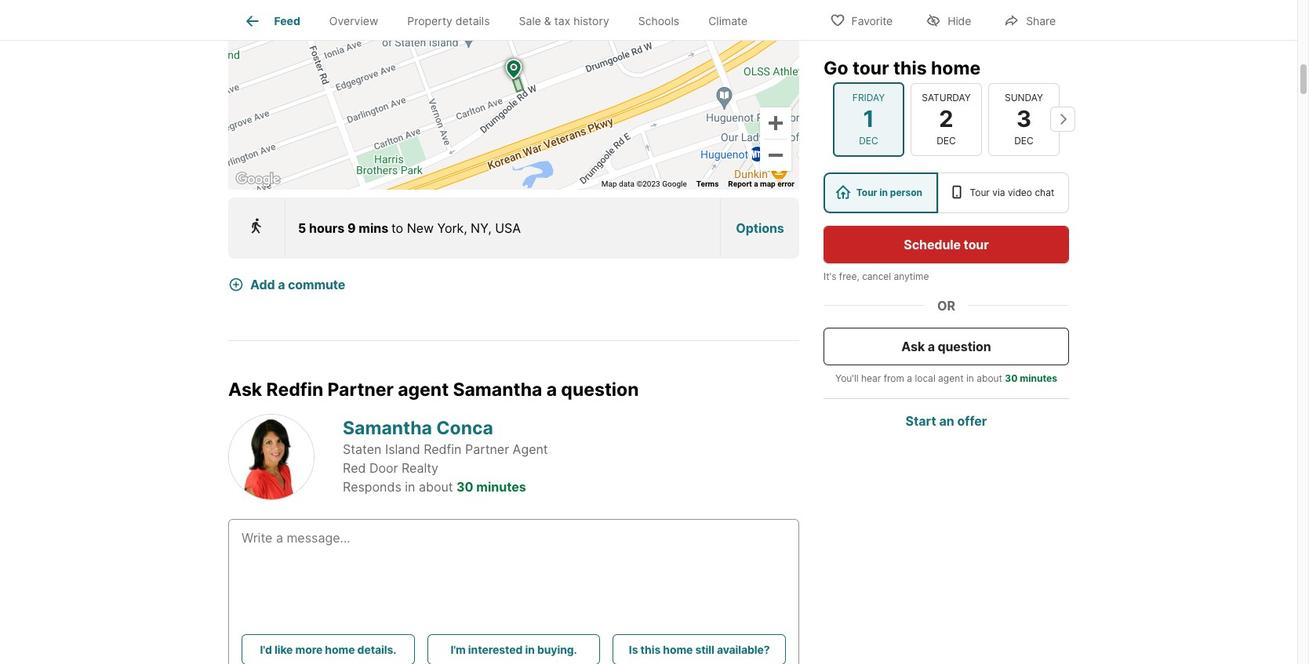 Task type: vqa. For each thing, say whether or not it's contained in the screenshot.
tab list
yes



Task type: describe. For each thing, give the bounding box(es) containing it.
tour in person
[[856, 186, 923, 198]]

2
[[939, 105, 954, 132]]

0 horizontal spatial redfin
[[266, 379, 323, 401]]

tax
[[554, 14, 571, 28]]

start an offer
[[906, 413, 987, 428]]

1 horizontal spatial minutes
[[1020, 372, 1057, 384]]

hide
[[948, 14, 971, 27]]

to
[[391, 220, 403, 236]]

data
[[619, 180, 635, 188]]

3
[[1017, 105, 1032, 132]]

ny,
[[471, 220, 492, 236]]

google image
[[232, 169, 284, 190]]

i'd like more home details.
[[260, 643, 396, 656]]

friday 1 dec
[[853, 92, 885, 146]]

samantha conca link
[[343, 417, 493, 439]]

google
[[662, 180, 687, 188]]

1 horizontal spatial this
[[893, 56, 927, 78]]

more
[[295, 643, 323, 656]]

samantha conca staten island redfin partner agent red door realty responds in about 30 minutes
[[343, 417, 548, 495]]

schools
[[638, 14, 679, 28]]

error
[[778, 180, 795, 188]]

options button
[[721, 200, 799, 256]]

saturday 2 dec
[[922, 92, 971, 146]]

like
[[275, 643, 293, 656]]

in inside 'tour in person' option
[[880, 186, 888, 198]]

it's free, cancel anytime
[[824, 270, 929, 282]]

favorite button
[[816, 4, 906, 36]]

i'm interested in buying.
[[451, 643, 577, 656]]

next image
[[1050, 107, 1076, 132]]

hide button
[[912, 4, 985, 36]]

ask for ask redfin partner agent samantha a question
[[228, 379, 262, 401]]

details
[[456, 14, 490, 28]]

in down ask a question button
[[966, 372, 974, 384]]

redfin inside the samantha conca staten island redfin partner agent red door realty responds in about 30 minutes
[[424, 442, 462, 457]]

dec for 3
[[1015, 134, 1034, 146]]

climate tab
[[694, 2, 762, 40]]

add a commute
[[250, 277, 345, 292]]

schedule tour button
[[824, 225, 1069, 263]]

sunday
[[1005, 92, 1043, 103]]

list box containing tour in person
[[824, 172, 1069, 213]]

red
[[343, 460, 366, 476]]

minutes inside the samantha conca staten island redfin partner agent red door realty responds in about 30 minutes
[[476, 479, 526, 495]]

island
[[385, 442, 420, 457]]

1
[[863, 105, 874, 132]]

you'll hear from a local agent in about 30 minutes
[[836, 372, 1057, 384]]

share button
[[991, 4, 1069, 36]]

i'm interested in buying. button
[[427, 634, 600, 664]]

ask a question
[[902, 338, 991, 354]]

1 horizontal spatial agent
[[938, 372, 964, 384]]

go
[[824, 56, 849, 78]]

start
[[906, 413, 937, 428]]

a up the agent
[[547, 379, 557, 401]]

commute
[[288, 277, 345, 292]]

9
[[348, 220, 356, 236]]

offer
[[957, 413, 987, 428]]

report a map error
[[728, 180, 795, 188]]

sunday 3 dec
[[1005, 92, 1043, 146]]

home for more
[[325, 643, 355, 656]]

interested
[[468, 643, 523, 656]]

0 horizontal spatial question
[[561, 379, 639, 401]]

you'll
[[836, 372, 859, 384]]

about inside the samantha conca staten island redfin partner agent red door realty responds in about 30 minutes
[[419, 479, 453, 495]]

dec for 2
[[937, 134, 956, 146]]

sale & tax history tab
[[504, 2, 624, 40]]

home for this
[[931, 56, 981, 78]]

tour for tour via video chat
[[970, 186, 990, 198]]

5
[[298, 220, 306, 236]]

Write a message... text field
[[242, 528, 786, 585]]

question inside button
[[938, 338, 991, 354]]

responds
[[343, 479, 401, 495]]

cancel
[[862, 270, 891, 282]]

tour in person option
[[824, 172, 938, 213]]

available?
[[717, 643, 770, 656]]

favorite
[[852, 14, 893, 27]]

a for commute
[[278, 277, 285, 292]]

is
[[629, 643, 638, 656]]

from
[[884, 372, 904, 384]]

climate
[[709, 14, 748, 28]]

ask redfin partner agent samantha a question
[[228, 379, 639, 401]]

realty
[[402, 460, 438, 476]]



Task type: locate. For each thing, give the bounding box(es) containing it.
0 horizontal spatial home
[[325, 643, 355, 656]]

redfin up staten island redfin partner agentsamantha conca image
[[266, 379, 323, 401]]

tour inside 'button'
[[964, 236, 989, 252]]

about down realty
[[419, 479, 453, 495]]

None button
[[833, 82, 905, 156], [911, 83, 982, 155], [988, 83, 1060, 155], [833, 82, 905, 156], [911, 83, 982, 155], [988, 83, 1060, 155]]

in down realty
[[405, 479, 415, 495]]

free,
[[839, 270, 860, 282]]

home inside is this home still available? button
[[663, 643, 693, 656]]

a up local
[[928, 338, 935, 354]]

agent right local
[[938, 372, 964, 384]]

redfin up realty
[[424, 442, 462, 457]]

1 vertical spatial this
[[641, 643, 661, 656]]

0 horizontal spatial 30
[[457, 479, 474, 495]]

an
[[939, 413, 955, 428]]

0 vertical spatial samantha
[[453, 379, 542, 401]]

home right more
[[325, 643, 355, 656]]

30 inside the samantha conca staten island redfin partner agent red door realty responds in about 30 minutes
[[457, 479, 474, 495]]

0 vertical spatial redfin
[[266, 379, 323, 401]]

map data ©2023 google
[[602, 180, 687, 188]]

door
[[369, 460, 398, 476]]

minutes
[[1020, 372, 1057, 384], [476, 479, 526, 495]]

a right the from
[[907, 372, 912, 384]]

partner up staten
[[328, 379, 394, 401]]

feed
[[274, 14, 300, 28]]

chat
[[1035, 186, 1055, 198]]

partner inside the samantha conca staten island redfin partner agent red door realty responds in about 30 minutes
[[465, 442, 509, 457]]

add
[[250, 277, 275, 292]]

dec for 1
[[859, 134, 878, 146]]

dec down 3
[[1015, 134, 1034, 146]]

person
[[890, 186, 923, 198]]

report a map error link
[[728, 180, 795, 188]]

1 horizontal spatial dec
[[937, 134, 956, 146]]

0 vertical spatial about
[[977, 372, 1003, 384]]

report
[[728, 180, 752, 188]]

ask inside button
[[902, 338, 925, 354]]

0 horizontal spatial dec
[[859, 134, 878, 146]]

sale
[[519, 14, 541, 28]]

1 dec from the left
[[859, 134, 878, 146]]

home left still
[[663, 643, 693, 656]]

samantha
[[453, 379, 542, 401], [343, 417, 432, 439]]

partner down conca
[[465, 442, 509, 457]]

or
[[937, 297, 956, 313]]

hear
[[861, 372, 881, 384]]

start an offer link
[[906, 413, 987, 428]]

this up saturday
[[893, 56, 927, 78]]

a left map
[[754, 180, 758, 188]]

it's
[[824, 270, 837, 282]]

1 horizontal spatial home
[[663, 643, 693, 656]]

0 vertical spatial tour
[[853, 56, 889, 78]]

1 vertical spatial redfin
[[424, 442, 462, 457]]

still
[[695, 643, 714, 656]]

details.
[[357, 643, 396, 656]]

dec inside sunday 3 dec
[[1015, 134, 1034, 146]]

ask a question button
[[824, 327, 1069, 365]]

new
[[407, 220, 434, 236]]

2 tour from the left
[[970, 186, 990, 198]]

0 vertical spatial this
[[893, 56, 927, 78]]

ask up local
[[902, 338, 925, 354]]

anytime
[[894, 270, 929, 282]]

staten island redfin partner agentsamantha conca image
[[228, 414, 315, 500]]

feed link
[[243, 12, 300, 31]]

about up offer
[[977, 372, 1003, 384]]

tour up friday
[[853, 56, 889, 78]]

is this home still available?
[[629, 643, 770, 656]]

dec down 2
[[937, 134, 956, 146]]

home inside i'd like more home details. button
[[325, 643, 355, 656]]

30 down ask a question button
[[1005, 372, 1018, 384]]

usa
[[495, 220, 521, 236]]

tour
[[856, 186, 877, 198], [970, 186, 990, 198]]

0 horizontal spatial about
[[419, 479, 453, 495]]

0 horizontal spatial partner
[[328, 379, 394, 401]]

0 vertical spatial minutes
[[1020, 372, 1057, 384]]

agent
[[513, 442, 548, 457]]

dec down 1
[[859, 134, 878, 146]]

agent up samantha conca link
[[398, 379, 449, 401]]

samantha inside the samantha conca staten island redfin partner agent red door realty responds in about 30 minutes
[[343, 417, 432, 439]]

1 vertical spatial minutes
[[476, 479, 526, 495]]

ask for ask a question
[[902, 338, 925, 354]]

question
[[938, 338, 991, 354], [561, 379, 639, 401]]

a right add
[[278, 277, 285, 292]]

1 horizontal spatial about
[[977, 372, 1003, 384]]

0 horizontal spatial ask
[[228, 379, 262, 401]]

tour for go
[[853, 56, 889, 78]]

a for question
[[928, 338, 935, 354]]

1 vertical spatial ask
[[228, 379, 262, 401]]

in left person
[[880, 186, 888, 198]]

0 horizontal spatial samantha
[[343, 417, 432, 439]]

5 hours 9 mins to new york, ny, usa
[[298, 220, 521, 236]]

saturday
[[922, 92, 971, 103]]

home
[[931, 56, 981, 78], [325, 643, 355, 656], [663, 643, 693, 656]]

tour left person
[[856, 186, 877, 198]]

0 horizontal spatial tour
[[853, 56, 889, 78]]

friday
[[853, 92, 885, 103]]

staten
[[343, 442, 382, 457]]

1 vertical spatial samantha
[[343, 417, 432, 439]]

©2023
[[637, 180, 660, 188]]

property details tab
[[393, 2, 504, 40]]

1 vertical spatial 30
[[457, 479, 474, 495]]

1 horizontal spatial partner
[[465, 442, 509, 457]]

add a commute button
[[228, 267, 371, 303]]

via
[[993, 186, 1005, 198]]

1 horizontal spatial question
[[938, 338, 991, 354]]

schedule
[[904, 236, 961, 252]]

1 horizontal spatial redfin
[[424, 442, 462, 457]]

overview
[[329, 14, 378, 28]]

samantha up 'island'
[[343, 417, 432, 439]]

video
[[1008, 186, 1032, 198]]

1 vertical spatial question
[[561, 379, 639, 401]]

is this home still available? button
[[613, 634, 786, 664]]

go tour this home
[[824, 56, 981, 78]]

property details
[[407, 14, 490, 28]]

1 horizontal spatial 30
[[1005, 372, 1018, 384]]

tab list containing feed
[[228, 0, 775, 40]]

schools tab
[[624, 2, 694, 40]]

a
[[754, 180, 758, 188], [278, 277, 285, 292], [928, 338, 935, 354], [907, 372, 912, 384], [547, 379, 557, 401]]

home up saturday
[[931, 56, 981, 78]]

1 tour from the left
[[856, 186, 877, 198]]

a for map
[[754, 180, 758, 188]]

tour inside 'tour in person' option
[[856, 186, 877, 198]]

0 vertical spatial ask
[[902, 338, 925, 354]]

tour inside tour via video chat option
[[970, 186, 990, 198]]

tour right 'schedule'
[[964, 236, 989, 252]]

in inside the i'm interested in buying. "button"
[[525, 643, 535, 656]]

sale & tax history
[[519, 14, 609, 28]]

1 horizontal spatial tour
[[970, 186, 990, 198]]

tour for tour in person
[[856, 186, 877, 198]]

30 down conca
[[457, 479, 474, 495]]

2 dec from the left
[[937, 134, 956, 146]]

tab list
[[228, 0, 775, 40]]

dec inside saturday 2 dec
[[937, 134, 956, 146]]

in
[[880, 186, 888, 198], [966, 372, 974, 384], [405, 479, 415, 495], [525, 643, 535, 656]]

this right is
[[641, 643, 661, 656]]

options
[[736, 220, 784, 236]]

0 horizontal spatial agent
[[398, 379, 449, 401]]

2 horizontal spatial home
[[931, 56, 981, 78]]

1 horizontal spatial samantha
[[453, 379, 542, 401]]

partner
[[328, 379, 394, 401], [465, 442, 509, 457]]

0 vertical spatial question
[[938, 338, 991, 354]]

0 horizontal spatial minutes
[[476, 479, 526, 495]]

dec inside friday 1 dec
[[859, 134, 878, 146]]

tour via video chat
[[970, 186, 1055, 198]]

0 horizontal spatial tour
[[856, 186, 877, 198]]

hours
[[309, 220, 345, 236]]

tour via video chat option
[[938, 172, 1069, 213]]

map
[[760, 180, 776, 188]]

this
[[893, 56, 927, 78], [641, 643, 661, 656]]

list box
[[824, 172, 1069, 213]]

0 vertical spatial 30
[[1005, 372, 1018, 384]]

terms link
[[696, 180, 719, 188]]

i'm
[[451, 643, 466, 656]]

property
[[407, 14, 452, 28]]

1 horizontal spatial ask
[[902, 338, 925, 354]]

tour left via
[[970, 186, 990, 198]]

2 horizontal spatial dec
[[1015, 134, 1034, 146]]

1 vertical spatial about
[[419, 479, 453, 495]]

tour for schedule
[[964, 236, 989, 252]]

dec
[[859, 134, 878, 146], [937, 134, 956, 146], [1015, 134, 1034, 146]]

map
[[602, 180, 617, 188]]

terms
[[696, 180, 719, 188]]

30
[[1005, 372, 1018, 384], [457, 479, 474, 495]]

1 vertical spatial partner
[[465, 442, 509, 457]]

ask up staten island redfin partner agentsamantha conca image
[[228, 379, 262, 401]]

1 horizontal spatial tour
[[964, 236, 989, 252]]

i'd like more home details. button
[[242, 634, 415, 664]]

in left buying.
[[525, 643, 535, 656]]

samantha up conca
[[453, 379, 542, 401]]

map region
[[215, 0, 817, 283]]

overview tab
[[315, 2, 393, 40]]

in inside the samantha conca staten island redfin partner agent red door realty responds in about 30 minutes
[[405, 479, 415, 495]]

history
[[574, 14, 609, 28]]

buying.
[[537, 643, 577, 656]]

mins
[[359, 220, 388, 236]]

0 horizontal spatial this
[[641, 643, 661, 656]]

this inside button
[[641, 643, 661, 656]]

schedule tour
[[904, 236, 989, 252]]

0 vertical spatial partner
[[328, 379, 394, 401]]

i'd
[[260, 643, 272, 656]]

redfin
[[266, 379, 323, 401], [424, 442, 462, 457]]

3 dec from the left
[[1015, 134, 1034, 146]]

1 vertical spatial tour
[[964, 236, 989, 252]]



